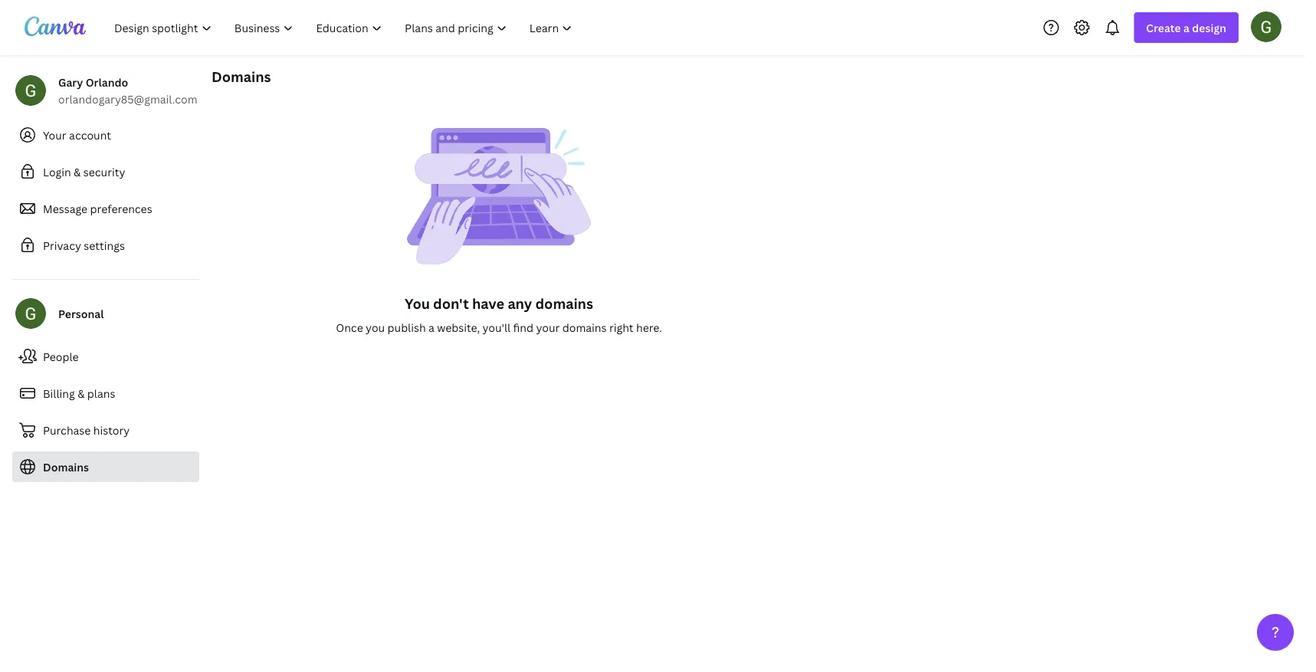 Task type: locate. For each thing, give the bounding box(es) containing it.
settings
[[84, 238, 125, 253]]

orlando
[[86, 75, 128, 89]]

create a design button
[[1135, 12, 1239, 43]]

& right login
[[74, 165, 81, 179]]

right
[[610, 320, 634, 335]]

here.
[[637, 320, 663, 335]]

&
[[74, 165, 81, 179], [78, 386, 85, 401]]

1 vertical spatial domains
[[43, 460, 89, 474]]

1 vertical spatial a
[[429, 320, 435, 335]]

orlandogary85@gmail.com
[[58, 92, 197, 106]]

& left plans
[[78, 386, 85, 401]]

1 vertical spatial &
[[78, 386, 85, 401]]

account
[[69, 128, 111, 142]]

a right publish
[[429, 320, 435, 335]]

& for billing
[[78, 386, 85, 401]]

0 vertical spatial a
[[1184, 20, 1190, 35]]

login & security
[[43, 165, 125, 179]]

you don't have any domains once you publish a website, you'll find your domains right here.
[[336, 294, 663, 335]]

domains right your at the left of the page
[[563, 320, 607, 335]]

a
[[1184, 20, 1190, 35], [429, 320, 435, 335]]

history
[[93, 423, 130, 438]]

& inside 'link'
[[78, 386, 85, 401]]

don't
[[433, 294, 469, 313]]

top level navigation element
[[104, 12, 586, 43]]

0 horizontal spatial a
[[429, 320, 435, 335]]

0 horizontal spatial domains
[[43, 460, 89, 474]]

billing & plans
[[43, 386, 115, 401]]

create a design
[[1147, 20, 1227, 35]]

plans
[[87, 386, 115, 401]]

message preferences link
[[12, 193, 199, 224]]

gary orlando orlandogary85@gmail.com
[[58, 75, 197, 106]]

1 horizontal spatial a
[[1184, 20, 1190, 35]]

domains up your at the left of the page
[[536, 294, 594, 313]]

your
[[43, 128, 66, 142]]

domains
[[536, 294, 594, 313], [563, 320, 607, 335]]

login & security link
[[12, 156, 199, 187]]

0 vertical spatial &
[[74, 165, 81, 179]]

gary orlando image
[[1252, 11, 1282, 42]]

a left design
[[1184, 20, 1190, 35]]

login
[[43, 165, 71, 179]]

1 horizontal spatial domains
[[212, 67, 271, 86]]

message
[[43, 201, 88, 216]]

0 vertical spatial domains
[[536, 294, 594, 313]]

your account link
[[12, 120, 199, 150]]

domains
[[212, 67, 271, 86], [43, 460, 89, 474]]

preferences
[[90, 201, 152, 216]]

any
[[508, 294, 533, 313]]

gary
[[58, 75, 83, 89]]



Task type: describe. For each thing, give the bounding box(es) containing it.
you
[[366, 320, 385, 335]]

security
[[83, 165, 125, 179]]

website,
[[437, 320, 480, 335]]

0 vertical spatial domains
[[212, 67, 271, 86]]

people
[[43, 349, 79, 364]]

purchase history
[[43, 423, 130, 438]]

people link
[[12, 341, 199, 372]]

design
[[1193, 20, 1227, 35]]

you
[[405, 294, 430, 313]]

billing
[[43, 386, 75, 401]]

personal
[[58, 306, 104, 321]]

privacy
[[43, 238, 81, 253]]

purchase history link
[[12, 415, 199, 446]]

create
[[1147, 20, 1182, 35]]

domains link
[[12, 452, 199, 482]]

publish
[[388, 320, 426, 335]]

billing & plans link
[[12, 378, 199, 409]]

have
[[472, 294, 505, 313]]

message preferences
[[43, 201, 152, 216]]

a inside create a design dropdown button
[[1184, 20, 1190, 35]]

purchase
[[43, 423, 91, 438]]

privacy settings
[[43, 238, 125, 253]]

1 vertical spatial domains
[[563, 320, 607, 335]]

your
[[536, 320, 560, 335]]

you'll
[[483, 320, 511, 335]]

find
[[514, 320, 534, 335]]

privacy settings link
[[12, 230, 199, 261]]

& for login
[[74, 165, 81, 179]]

once
[[336, 320, 363, 335]]

your account
[[43, 128, 111, 142]]

a inside you don't have any domains once you publish a website, you'll find your domains right here.
[[429, 320, 435, 335]]



Task type: vqa. For each thing, say whether or not it's contained in the screenshot.
193
no



